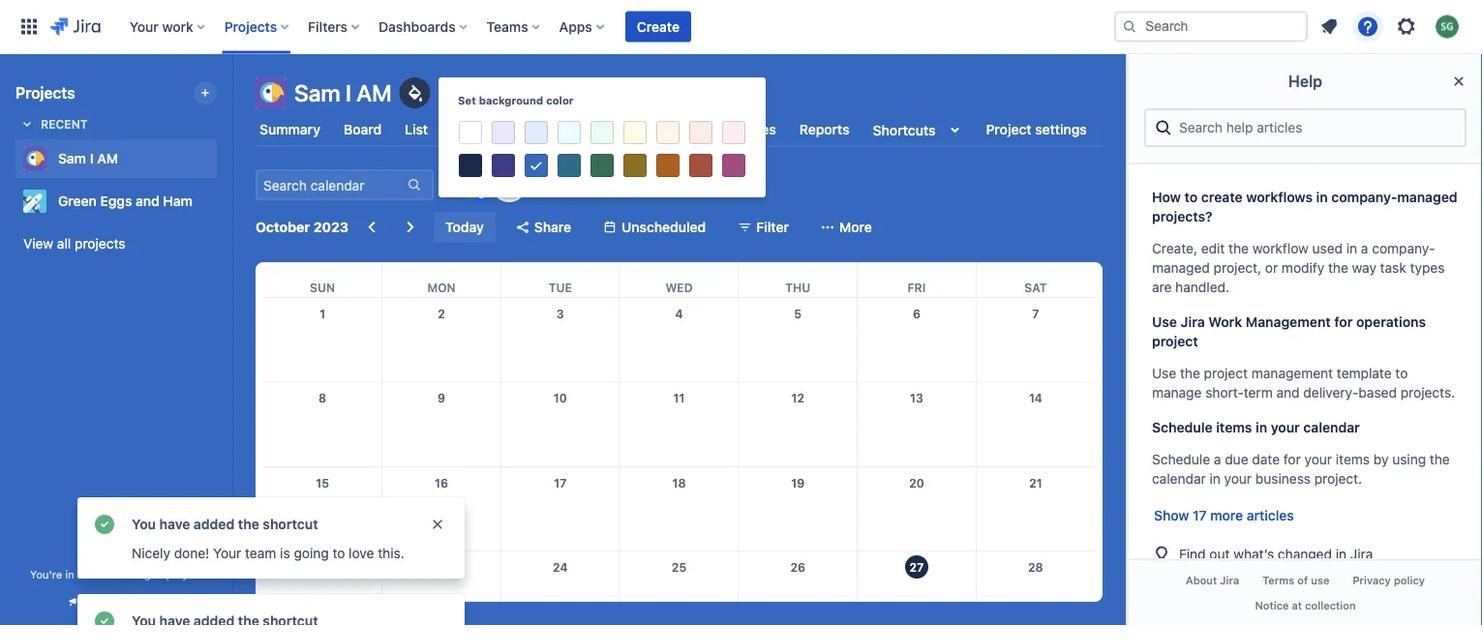 Task type: vqa. For each thing, say whether or not it's contained in the screenshot.
Sam to the top
yes



Task type: describe. For each thing, give the bounding box(es) containing it.
dark image
[[459, 154, 482, 177]]

work
[[162, 18, 193, 34]]

2 success image from the top
[[93, 610, 116, 626]]

filters
[[308, 18, 348, 34]]

search image
[[1122, 19, 1138, 34]]

light-orange radio
[[654, 118, 683, 147]]

eggs
[[100, 193, 132, 209]]

24 link
[[545, 552, 576, 583]]

0 horizontal spatial projects
[[15, 84, 75, 102]]

and inside green eggs and ham link
[[136, 193, 160, 209]]

row containing 15
[[263, 467, 1095, 552]]

26 link
[[783, 552, 814, 583]]

1 vertical spatial i
[[90, 151, 94, 167]]

calendar inside "schedule a due date for your items by using the calendar in your business project."
[[1152, 471, 1206, 487]]

more button
[[809, 212, 884, 243]]

team-
[[86, 568, 117, 581]]

blue image
[[526, 155, 547, 178]]

shortcuts button
[[869, 112, 971, 147]]

in inside how to create workflows in company-managed projects?
[[1317, 189, 1328, 205]]

unscheduled image
[[602, 220, 618, 235]]

pages
[[673, 122, 712, 138]]

terms
[[1263, 575, 1295, 588]]

1 horizontal spatial your
[[213, 546, 241, 562]]

workflows
[[1247, 189, 1313, 205]]

1 success image from the top
[[93, 513, 116, 537]]

2 vertical spatial managed
[[117, 568, 163, 581]]

21 link
[[1021, 468, 1052, 499]]

5 link
[[783, 298, 814, 329]]

edit
[[1202, 241, 1225, 257]]

2 horizontal spatial your
[[1305, 452, 1333, 468]]

primary element
[[12, 0, 1115, 54]]

teal image
[[558, 154, 581, 177]]

for for management
[[1335, 314, 1353, 330]]

purple radio
[[489, 151, 518, 180]]

you're
[[30, 568, 62, 581]]

tue
[[549, 281, 572, 294]]

add to starred image
[[211, 147, 234, 170]]

the inside "schedule a due date for your items by using the calendar in your business project."
[[1430, 452, 1451, 468]]

dark radio
[[456, 151, 485, 180]]

tue link
[[545, 262, 576, 297]]

handled.
[[1176, 279, 1230, 295]]

28
[[1029, 561, 1044, 574]]

light-yellow radio
[[621, 118, 650, 147]]

in inside create, edit the workflow used in a company- managed project, or modify the way task types are handled.
[[1347, 241, 1358, 257]]

wed link
[[662, 262, 697, 297]]

light-teal radio
[[555, 118, 584, 147]]

task
[[1381, 260, 1407, 276]]

grid containing sun
[[263, 262, 1095, 626]]

use jira work management for operations project
[[1152, 314, 1427, 350]]

green
[[58, 193, 97, 209]]

light yellow image
[[624, 121, 647, 144]]

sidebar navigation image
[[211, 77, 254, 116]]

filters button
[[302, 11, 367, 42]]

privacy
[[1353, 575, 1391, 588]]

team
[[245, 546, 276, 562]]

what's
[[1234, 546, 1275, 562]]

tab list containing calendar
[[244, 112, 1115, 147]]

settings image
[[1396, 15, 1419, 38]]

18
[[673, 476, 686, 490]]

light-magenta radio
[[720, 118, 749, 147]]

shortcuts
[[873, 122, 936, 138]]

help image
[[1357, 15, 1380, 38]]

dashboards
[[379, 18, 456, 34]]

the up team
[[238, 517, 259, 533]]

project settings link
[[982, 112, 1091, 147]]

by
[[1374, 452, 1389, 468]]

light teal image
[[558, 121, 581, 144]]

view
[[23, 236, 53, 252]]

background
[[479, 94, 544, 107]]

reports link
[[796, 112, 854, 147]]

9
[[438, 392, 446, 405]]

october
[[256, 219, 310, 235]]

add people image
[[498, 173, 521, 197]]

0 vertical spatial items
[[1217, 420, 1253, 436]]

your profile and settings image
[[1436, 15, 1459, 38]]

light-purple radio
[[489, 118, 518, 147]]

1 horizontal spatial i
[[346, 79, 352, 107]]

2 link
[[426, 298, 457, 329]]

8
[[319, 392, 327, 405]]

give feedback
[[86, 596, 166, 610]]

light purple image
[[492, 121, 515, 144]]

1 vertical spatial jira
[[1351, 546, 1374, 562]]

light magenta image
[[722, 121, 746, 144]]

0 horizontal spatial project
[[167, 568, 202, 581]]

delivery-
[[1304, 385, 1359, 401]]

22
[[315, 561, 330, 574]]

used
[[1313, 241, 1343, 257]]

notifications image
[[1318, 15, 1341, 38]]

the up project,
[[1229, 241, 1249, 257]]

share
[[534, 219, 571, 235]]

0 horizontal spatial a
[[77, 568, 83, 581]]

row containing 8
[[263, 383, 1095, 467]]

sun link
[[306, 262, 339, 297]]

Search calendar text field
[[258, 171, 405, 199]]

previous month image
[[360, 216, 384, 239]]

banner containing your work
[[0, 0, 1483, 54]]

term
[[1244, 385, 1273, 401]]

view all projects link
[[15, 227, 217, 261]]

issues
[[736, 122, 776, 138]]

modify
[[1282, 260, 1325, 276]]

love
[[349, 546, 374, 562]]

6 link
[[902, 298, 933, 329]]

light-green radio
[[588, 118, 617, 147]]

summary
[[260, 122, 321, 138]]

sam i am link
[[15, 139, 209, 178]]

0 horizontal spatial sam
[[58, 151, 86, 167]]

jira for use jira work management for operations project
[[1181, 314, 1205, 330]]

set background color image
[[404, 81, 427, 105]]

terms of use link
[[1251, 569, 1342, 594]]

timeline
[[532, 122, 586, 138]]

use for use the project management template to manage short-term and delivery-based projects.
[[1152, 366, 1177, 382]]

next month image
[[399, 216, 422, 239]]

apps button
[[554, 11, 612, 42]]

light orange image
[[657, 121, 680, 144]]

based
[[1359, 385, 1397, 401]]

share button
[[503, 212, 583, 243]]

privacy policy link
[[1342, 569, 1437, 594]]

red radio
[[687, 151, 716, 180]]

27
[[910, 561, 924, 574]]

white image
[[459, 121, 482, 144]]

notice at collection link
[[1244, 594, 1368, 618]]

appswitcher icon image
[[17, 15, 41, 38]]

1 horizontal spatial your
[[1271, 420, 1300, 436]]

schedule a due date for your items by using the calendar in your business project.
[[1152, 452, 1451, 487]]

short-
[[1206, 385, 1244, 401]]

at
[[1292, 599, 1303, 612]]

calendar
[[451, 121, 509, 137]]

magenta image
[[722, 154, 746, 177]]

light blue image
[[525, 121, 548, 144]]

17 link
[[545, 468, 576, 499]]

green radio
[[588, 151, 617, 180]]

the inside use the project management template to manage short-term and delivery-based projects.
[[1181, 366, 1201, 382]]

management
[[1246, 314, 1331, 330]]

unscheduled
[[622, 219, 706, 235]]

18 link
[[664, 468, 695, 499]]

1 horizontal spatial calendar
[[1304, 420, 1360, 436]]

projects button
[[219, 11, 296, 42]]

yellow radio
[[621, 151, 650, 180]]

recent
[[41, 117, 88, 131]]

28 link
[[1021, 552, 1052, 583]]

nicely
[[132, 546, 170, 562]]

11 link
[[664, 383, 695, 414]]

0 vertical spatial am
[[357, 79, 392, 107]]

articles
[[1247, 508, 1295, 524]]

9 link
[[426, 383, 457, 414]]

company- inside how to create workflows in company-managed projects?
[[1332, 189, 1398, 205]]

sam green image
[[455, 169, 486, 200]]

10 link
[[545, 383, 576, 414]]



Task type: locate. For each thing, give the bounding box(es) containing it.
the right 'using'
[[1430, 452, 1451, 468]]

your left "work"
[[130, 18, 159, 34]]

schedule for schedule items in your calendar
[[1152, 420, 1213, 436]]

a left due
[[1214, 452, 1222, 468]]

1 use from the top
[[1152, 314, 1178, 330]]

2 vertical spatial your
[[1225, 471, 1252, 487]]

management
[[1252, 366, 1334, 382]]

1 vertical spatial company-
[[1373, 241, 1436, 257]]

summary link
[[256, 112, 324, 147]]

success image
[[93, 513, 116, 537], [93, 610, 116, 626]]

0 vertical spatial i
[[346, 79, 352, 107]]

i up board
[[346, 79, 352, 107]]

2 vertical spatial a
[[77, 568, 83, 581]]

managed inside how to create workflows in company-managed projects?
[[1398, 189, 1458, 205]]

sam i am up board
[[294, 79, 392, 107]]

16
[[435, 476, 448, 490]]

calendar up show
[[1152, 471, 1206, 487]]

add to starred image
[[211, 190, 234, 213]]

light-blue radio
[[522, 118, 551, 147]]

use down are
[[1152, 314, 1178, 330]]

for for date
[[1284, 452, 1301, 468]]

0 horizontal spatial to
[[333, 546, 345, 562]]

1 horizontal spatial am
[[357, 79, 392, 107]]

your up project.
[[1305, 452, 1333, 468]]

to up based
[[1396, 366, 1408, 382]]

to right 22
[[333, 546, 345, 562]]

2 use from the top
[[1152, 366, 1177, 382]]

14
[[1029, 392, 1043, 405]]

green image
[[591, 154, 614, 177]]

project inside use the project management template to manage short-term and delivery-based projects.
[[1204, 366, 1248, 382]]

in right changed
[[1336, 546, 1347, 562]]

0 vertical spatial your
[[130, 18, 159, 34]]

2 horizontal spatial project
[[1204, 366, 1248, 382]]

more
[[840, 219, 872, 235]]

find
[[1180, 546, 1206, 562]]

in right you're
[[65, 568, 74, 581]]

managed down create,
[[1152, 260, 1210, 276]]

am up board
[[357, 79, 392, 107]]

done!
[[174, 546, 210, 562]]

i up green
[[90, 151, 94, 167]]

0 vertical spatial to
[[1185, 189, 1198, 205]]

close image
[[1448, 70, 1471, 93]]

of
[[1298, 575, 1309, 588]]

27 link
[[902, 552, 933, 583]]

0 vertical spatial projects
[[224, 18, 277, 34]]

use for use jira work management for operations project
[[1152, 314, 1178, 330]]

0 vertical spatial schedule
[[1152, 420, 1213, 436]]

your down due
[[1225, 471, 1252, 487]]

1 horizontal spatial and
[[1277, 385, 1300, 401]]

row containing sun
[[263, 262, 1095, 298]]

jira up privacy
[[1351, 546, 1374, 562]]

forms link
[[606, 112, 654, 147]]

light green image
[[591, 121, 614, 144]]

1 horizontal spatial managed
[[1152, 260, 1210, 276]]

show 17 more articles button
[[1145, 505, 1304, 528]]

7 link
[[1021, 298, 1052, 329]]

banner
[[0, 0, 1483, 54]]

1 horizontal spatial project
[[1152, 334, 1199, 350]]

0 vertical spatial use
[[1152, 314, 1178, 330]]

jira right about
[[1220, 575, 1240, 588]]

1 horizontal spatial items
[[1336, 452, 1370, 468]]

out
[[1210, 546, 1230, 562]]

your
[[1271, 420, 1300, 436], [1305, 452, 1333, 468], [1225, 471, 1252, 487]]

jira image
[[50, 15, 100, 38], [50, 15, 100, 38]]

14 link
[[1021, 383, 1052, 414]]

1 vertical spatial and
[[1277, 385, 1300, 401]]

your down you have added the shortcut
[[213, 546, 241, 562]]

0 vertical spatial jira
[[1181, 314, 1205, 330]]

1 horizontal spatial 17
[[1193, 508, 1207, 524]]

managed down nicely
[[117, 568, 163, 581]]

0 vertical spatial 17
[[554, 476, 567, 490]]

today
[[446, 219, 484, 235]]

3 row from the top
[[263, 383, 1095, 467]]

7
[[1033, 307, 1040, 321]]

your work button
[[124, 11, 213, 42]]

you're in a team-managed project
[[30, 568, 202, 581]]

projects up sidebar navigation image
[[224, 18, 277, 34]]

schedule down manage
[[1152, 420, 1213, 436]]

0 vertical spatial managed
[[1398, 189, 1458, 205]]

1 vertical spatial managed
[[1152, 260, 1210, 276]]

jira inside use jira work management for operations project
[[1181, 314, 1205, 330]]

filter button
[[726, 212, 801, 243]]

in inside "schedule a due date for your items by using the calendar in your business project."
[[1210, 471, 1221, 487]]

schedule left due
[[1152, 452, 1211, 468]]

4 row from the top
[[263, 467, 1095, 552]]

0 vertical spatial company-
[[1332, 189, 1398, 205]]

your inside "popup button"
[[130, 18, 159, 34]]

jira for about jira
[[1220, 575, 1240, 588]]

company- up used
[[1332, 189, 1398, 205]]

dismiss image
[[430, 517, 445, 533]]

jira left "work"
[[1181, 314, 1205, 330]]

notice
[[1255, 599, 1289, 612]]

2 horizontal spatial a
[[1362, 241, 1369, 257]]

5 row from the top
[[263, 552, 1095, 626]]

use the project management template to manage short-term and delivery-based projects.
[[1152, 366, 1456, 401]]

in up date
[[1256, 420, 1268, 436]]

magenta radio
[[720, 151, 749, 180]]

19
[[791, 476, 805, 490]]

5
[[794, 307, 802, 321]]

going
[[294, 546, 329, 562]]

0 horizontal spatial i
[[90, 151, 94, 167]]

collapse recent projects image
[[15, 112, 39, 136]]

operations
[[1357, 314, 1427, 330]]

jira inside button
[[1220, 575, 1240, 588]]

project.
[[1315, 471, 1363, 487]]

project settings
[[986, 122, 1087, 138]]

sam i am down "recent"
[[58, 151, 118, 167]]

teal radio
[[555, 151, 584, 180]]

1 horizontal spatial jira
[[1220, 575, 1240, 588]]

orange image
[[657, 154, 680, 177]]

1 horizontal spatial sam i am
[[294, 79, 392, 107]]

1 vertical spatial 17
[[1193, 508, 1207, 524]]

and down the "management"
[[1277, 385, 1300, 401]]

ham
[[163, 193, 193, 209]]

project up short-
[[1204, 366, 1248, 382]]

0 horizontal spatial your
[[130, 18, 159, 34]]

25
[[672, 561, 687, 574]]

sam down "recent"
[[58, 151, 86, 167]]

a up way
[[1362, 241, 1369, 257]]

1 vertical spatial am
[[97, 151, 118, 167]]

11
[[674, 392, 685, 405]]

0 vertical spatial for
[[1335, 314, 1353, 330]]

0 horizontal spatial managed
[[117, 568, 163, 581]]

2 vertical spatial project
[[167, 568, 202, 581]]

1 vertical spatial your
[[1305, 452, 1333, 468]]

1 horizontal spatial a
[[1214, 452, 1222, 468]]

2 vertical spatial jira
[[1220, 575, 1240, 588]]

use up manage
[[1152, 366, 1177, 382]]

light red image
[[690, 121, 713, 144]]

date
[[1253, 452, 1280, 468]]

and left ham
[[136, 193, 160, 209]]

project down done!
[[167, 568, 202, 581]]

items up project.
[[1336, 452, 1370, 468]]

0 horizontal spatial sam i am
[[58, 151, 118, 167]]

blue radio
[[522, 151, 551, 181]]

privacy policy
[[1353, 575, 1426, 588]]

0 vertical spatial calendar
[[1304, 420, 1360, 436]]

a left team-
[[77, 568, 83, 581]]

projects inside dropdown button
[[224, 18, 277, 34]]

1 vertical spatial schedule
[[1152, 452, 1211, 468]]

0 horizontal spatial and
[[136, 193, 160, 209]]

2 vertical spatial to
[[333, 546, 345, 562]]

4
[[675, 307, 683, 321]]

business
[[1256, 471, 1311, 487]]

managed up types
[[1398, 189, 1458, 205]]

use inside use jira work management for operations project
[[1152, 314, 1178, 330]]

21
[[1030, 476, 1043, 490]]

17 left more at right
[[1193, 508, 1207, 524]]

1 vertical spatial success image
[[93, 610, 116, 626]]

your work
[[130, 18, 193, 34]]

0 vertical spatial success image
[[93, 513, 116, 537]]

20
[[910, 476, 925, 490]]

set
[[458, 94, 476, 107]]

about jira button
[[1175, 569, 1251, 594]]

0 vertical spatial and
[[136, 193, 160, 209]]

you have added the shortcut
[[132, 517, 318, 533]]

1 schedule from the top
[[1152, 420, 1213, 436]]

1 vertical spatial use
[[1152, 366, 1177, 382]]

2 row from the top
[[263, 298, 1095, 383]]

0 vertical spatial a
[[1362, 241, 1369, 257]]

all
[[57, 236, 71, 252]]

in right the workflows
[[1317, 189, 1328, 205]]

managed inside create, edit the workflow used in a company- managed project, or modify the way task types are handled.
[[1152, 260, 1210, 276]]

2 horizontal spatial managed
[[1398, 189, 1458, 205]]

1 horizontal spatial sam
[[294, 79, 341, 107]]

1 vertical spatial calendar
[[1152, 471, 1206, 487]]

october 2023
[[256, 219, 349, 235]]

1 horizontal spatial projects
[[224, 18, 277, 34]]

0 vertical spatial sam
[[294, 79, 341, 107]]

company- inside create, edit the workflow used in a company- managed project, or modify the way task types are handled.
[[1373, 241, 1436, 257]]

to inside use the project management template to manage short-term and delivery-based projects.
[[1396, 366, 1408, 382]]

purple image
[[492, 154, 515, 177]]

am up green eggs and ham link
[[97, 151, 118, 167]]

calendar down delivery- at the bottom of page
[[1304, 420, 1360, 436]]

0 horizontal spatial 17
[[554, 476, 567, 490]]

tab list
[[244, 112, 1115, 147]]

company- up task
[[1373, 241, 1436, 257]]

list
[[405, 122, 428, 138]]

forms
[[610, 122, 650, 138]]

or
[[1266, 260, 1278, 276]]

13
[[910, 392, 924, 405]]

mon
[[428, 281, 456, 294]]

0 horizontal spatial jira
[[1181, 314, 1205, 330]]

about jira
[[1186, 575, 1240, 588]]

17 up 24 link
[[554, 476, 567, 490]]

light-red radio
[[687, 118, 716, 147]]

project up manage
[[1152, 334, 1199, 350]]

company-
[[1332, 189, 1398, 205], [1373, 241, 1436, 257]]

2 horizontal spatial to
[[1396, 366, 1408, 382]]

green eggs and ham link
[[15, 182, 209, 221]]

red image
[[690, 154, 713, 177]]

orange radio
[[654, 151, 683, 180]]

Search help articles field
[[1174, 110, 1457, 145]]

fri
[[908, 281, 926, 294]]

1 vertical spatial for
[[1284, 452, 1301, 468]]

for up business
[[1284, 452, 1301, 468]]

in up show 17 more articles
[[1210, 471, 1221, 487]]

give feedback button
[[55, 587, 178, 618]]

due
[[1225, 452, 1249, 468]]

how to create workflows in company-managed projects?
[[1152, 189, 1458, 225]]

success image left you
[[93, 513, 116, 537]]

1 vertical spatial a
[[1214, 452, 1222, 468]]

2 horizontal spatial jira
[[1351, 546, 1374, 562]]

view all projects
[[23, 236, 125, 252]]

show 17 more articles
[[1154, 508, 1295, 524]]

0 vertical spatial your
[[1271, 420, 1300, 436]]

and inside use the project management template to manage short-term and delivery-based projects.
[[1277, 385, 1300, 401]]

items up due
[[1217, 420, 1253, 436]]

0 horizontal spatial for
[[1284, 452, 1301, 468]]

0 vertical spatial project
[[1152, 334, 1199, 350]]

you
[[132, 517, 156, 533]]

1 horizontal spatial to
[[1185, 189, 1198, 205]]

0 vertical spatial sam i am
[[294, 79, 392, 107]]

a inside create, edit the workflow used in a company- managed project, or modify the way task types are handled.
[[1362, 241, 1369, 257]]

using
[[1393, 452, 1427, 468]]

row
[[263, 262, 1095, 298], [263, 298, 1095, 383], [263, 383, 1095, 467], [263, 467, 1095, 552], [263, 552, 1095, 626]]

15
[[316, 476, 329, 490]]

0 horizontal spatial your
[[1225, 471, 1252, 487]]

1 vertical spatial sam i am
[[58, 151, 118, 167]]

1 row from the top
[[263, 262, 1095, 298]]

way
[[1353, 260, 1377, 276]]

for inside "schedule a due date for your items by using the calendar in your business project."
[[1284, 452, 1301, 468]]

1 vertical spatial sam
[[58, 151, 86, 167]]

8 link
[[307, 383, 338, 414]]

the down used
[[1329, 260, 1349, 276]]

projects up collapse recent projects image
[[15, 84, 75, 102]]

1 link
[[307, 298, 338, 329]]

grid
[[263, 262, 1095, 626]]

17 inside row
[[554, 476, 567, 490]]

0 horizontal spatial items
[[1217, 420, 1253, 436]]

a inside "schedule a due date for your items by using the calendar in your business project."
[[1214, 452, 1222, 468]]

project inside use jira work management for operations project
[[1152, 334, 1199, 350]]

to up projects?
[[1185, 189, 1198, 205]]

success image down give
[[93, 610, 116, 626]]

Search field
[[1115, 11, 1308, 42]]

schedule inside "schedule a due date for your items by using the calendar in your business project."
[[1152, 452, 1211, 468]]

row containing 1
[[263, 298, 1095, 383]]

collection
[[1306, 599, 1356, 612]]

1 vertical spatial to
[[1396, 366, 1408, 382]]

create project image
[[198, 85, 213, 101]]

1 vertical spatial projects
[[15, 84, 75, 102]]

your up date
[[1271, 420, 1300, 436]]

1 vertical spatial your
[[213, 546, 241, 562]]

1 vertical spatial items
[[1336, 452, 1370, 468]]

to inside how to create workflows in company-managed projects?
[[1185, 189, 1198, 205]]

row containing 22
[[263, 552, 1095, 626]]

projects.
[[1401, 385, 1456, 401]]

in up way
[[1347, 241, 1358, 257]]

1
[[320, 307, 325, 321]]

yellow image
[[624, 154, 647, 177]]

white radio
[[456, 118, 485, 147]]

for left operations
[[1335, 314, 1353, 330]]

projects
[[224, 18, 277, 34], [15, 84, 75, 102]]

2 schedule from the top
[[1152, 452, 1211, 468]]

sam up summary
[[294, 79, 341, 107]]

how
[[1152, 189, 1182, 205]]

the up manage
[[1181, 366, 1201, 382]]

terms of use
[[1263, 575, 1330, 588]]

schedule for schedule a due date for your items by using the calendar in your business project.
[[1152, 452, 1211, 468]]

17 inside button
[[1193, 508, 1207, 524]]

12
[[792, 392, 805, 405]]

projects?
[[1152, 209, 1213, 225]]

sam
[[294, 79, 341, 107], [58, 151, 86, 167]]

use inside use the project management template to manage short-term and delivery-based projects.
[[1152, 366, 1177, 382]]

0 horizontal spatial calendar
[[1152, 471, 1206, 487]]

feedback
[[114, 596, 166, 610]]

for inside use jira work management for operations project
[[1335, 314, 1353, 330]]

items inside "schedule a due date for your items by using the calendar in your business project."
[[1336, 452, 1370, 468]]

0 horizontal spatial am
[[97, 151, 118, 167]]

3 link
[[545, 298, 576, 329]]

1 vertical spatial project
[[1204, 366, 1248, 382]]

thu
[[786, 281, 811, 294]]

1 horizontal spatial for
[[1335, 314, 1353, 330]]

am inside sam i am link
[[97, 151, 118, 167]]

10
[[554, 392, 567, 405]]

your
[[130, 18, 159, 34], [213, 546, 241, 562]]



